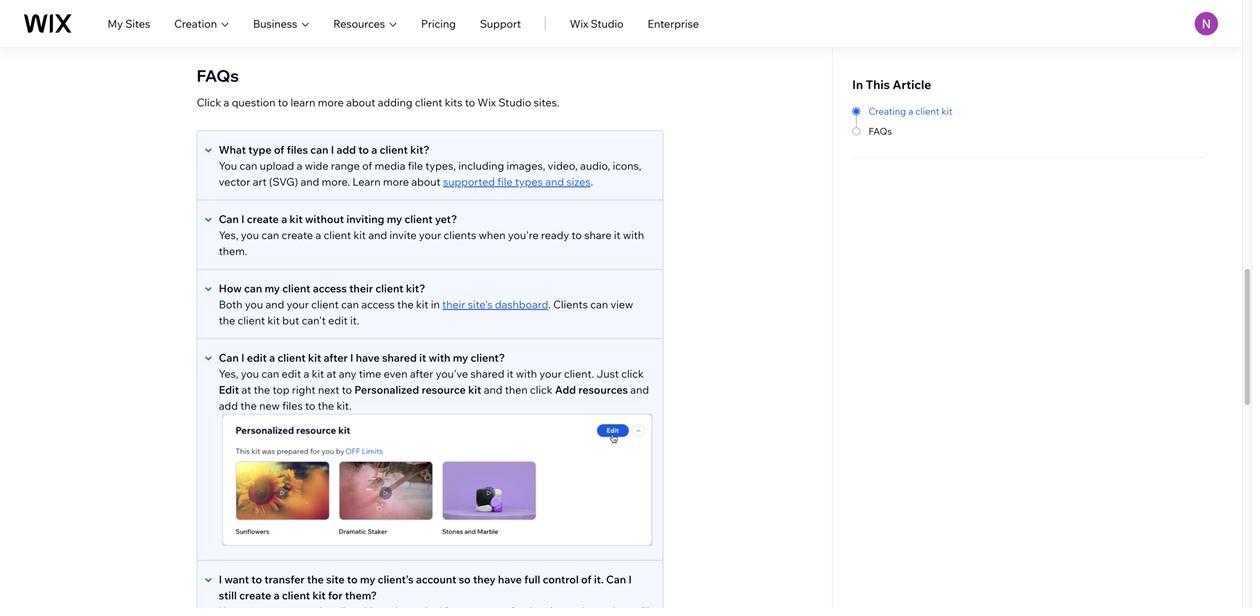 Task type: describe. For each thing, give the bounding box(es) containing it.
a down (svg)
[[281, 212, 287, 226]]

to inside 'yes, you can edit a kit at any time even after you've shared it with your client. just click edit at the top right next to personalized resource kit and then click add resources'
[[342, 383, 352, 397]]

creating a client kit
[[869, 105, 953, 117]]

resource
[[422, 383, 466, 397]]

click a question to learn more about adding client kits to wix studio sites.
[[197, 96, 560, 109]]

with inside can i edit a client kit after i have shared it with my client? dropdown button
[[429, 351, 451, 365]]

client down the how can my client access their client kit?
[[311, 298, 339, 311]]

then
[[505, 383, 528, 397]]

a up media
[[372, 143, 378, 156]]

0 horizontal spatial of
[[274, 143, 285, 156]]

enterprise link
[[648, 16, 699, 32]]

my inside can i edit a client kit after i have shared it with my client? dropdown button
[[453, 351, 469, 365]]

1 vertical spatial studio
[[499, 96, 532, 109]]

the down next
[[318, 399, 334, 413]]

a right click
[[224, 96, 229, 109]]

kit right resource
[[468, 383, 482, 397]]

sites
[[125, 17, 150, 30]]

(svg)
[[269, 175, 298, 188]]

you're
[[508, 228, 539, 242]]

0 vertical spatial have
[[356, 351, 380, 365]]

resources button
[[334, 16, 397, 32]]

and inside 'yes, you can edit a kit at any time even after you've shared it with your client. just click edit at the top right next to personalized resource kit and then click add resources'
[[484, 383, 503, 397]]

yes, inside can i create a kit without inviting my client yet? yes, you can create a client kit and invite your clients when you're ready to share it with them.
[[219, 228, 239, 242]]

create inside i want to transfer the site to my client's account so they have full control of it. can i still create a client kit for them?
[[239, 589, 271, 602]]

1 vertical spatial their
[[442, 298, 466, 311]]

can right the how
[[244, 282, 262, 295]]

0 vertical spatial kit?
[[410, 143, 430, 156]]

art
[[253, 175, 267, 188]]

1 vertical spatial kit?
[[406, 282, 426, 295]]

ready
[[541, 228, 570, 242]]

sites.
[[534, 96, 560, 109]]

and up but
[[266, 298, 284, 311]]

including
[[459, 159, 505, 172]]

0 vertical spatial more
[[318, 96, 344, 109]]

you for both
[[245, 298, 263, 311]]

1 horizontal spatial click
[[622, 367, 644, 381]]

inviting
[[347, 212, 385, 226]]

client inside can i edit a client kit after i have shared it with my client? dropdown button
[[278, 351, 306, 365]]

how can my client access their client kit? button
[[198, 280, 650, 296]]

to inside can i create a kit without inviting my client yet? yes, you can create a client kit and invite your clients when you're ready to share it with them.
[[572, 228, 582, 242]]

right
[[292, 383, 316, 397]]

you for yes,
[[241, 367, 259, 381]]

yes, inside 'yes, you can edit a kit at any time even after you've shared it with your client. just click edit at the top right next to personalized resource kit and then click add resources'
[[219, 367, 239, 381]]

my sites
[[108, 17, 150, 30]]

. clients can view the client kit but can't edit it.
[[219, 298, 634, 327]]

client left the "kits"
[[415, 96, 443, 109]]

creating
[[869, 105, 907, 117]]

supported file types and sizes link
[[443, 175, 591, 188]]

client down article at the top right of page
[[916, 105, 940, 117]]

kit down inviting
[[354, 228, 366, 242]]

view
[[611, 298, 634, 311]]

it. inside . clients can view the client kit but can't edit it.
[[350, 314, 360, 327]]

file inside you can upload a wide range of media file types, including images, video, audio, icons, vector art (svg) and more. learn more about
[[408, 159, 423, 172]]

0 vertical spatial .
[[591, 175, 594, 188]]

shared inside 'yes, you can edit a kit at any time even after you've shared it with your client. just click edit at the top right next to personalized resource kit and then click add resources'
[[471, 367, 505, 381]]

for
[[328, 589, 343, 602]]

their inside dropdown button
[[349, 282, 373, 295]]

them?
[[345, 589, 377, 602]]

the inside i want to transfer the site to my client's account so they have full control of it. can i still create a client kit for them?
[[307, 573, 324, 586]]

question
[[232, 96, 276, 109]]

control
[[543, 573, 579, 586]]

full
[[525, 573, 541, 586]]

media
[[375, 159, 406, 172]]

any
[[339, 367, 357, 381]]

can inside . clients can view the client kit but can't edit it.
[[591, 298, 609, 311]]

client up both you and your client can access the kit in their site's dashboard
[[376, 282, 404, 295]]

kit up next
[[312, 367, 324, 381]]

how can my client access their client kit?
[[219, 282, 426, 295]]

can inside can i create a kit without inviting my client yet? yes, you can create a client kit and invite your clients when you're ready to share it with them.
[[262, 228, 279, 242]]

a right 'creating'
[[909, 105, 914, 117]]

supported
[[443, 175, 495, 188]]

about inside you can upload a wide range of media file types, including images, video, audio, icons, vector art (svg) and more. learn more about
[[412, 175, 441, 188]]

access inside dropdown button
[[313, 282, 347, 295]]

business
[[253, 17, 297, 30]]

range
[[331, 159, 360, 172]]

to right the "kits"
[[465, 96, 475, 109]]

after inside 'yes, you can edit a kit at any time even after you've shared it with your client. just click edit at the top right next to personalized resource kit and then click add resources'
[[410, 367, 434, 381]]

to up range
[[359, 143, 369, 156]]

to left learn on the top left
[[278, 96, 288, 109]]

with inside 'yes, you can edit a kit at any time even after you've shared it with your client. just click edit at the top right next to personalized resource kit and then click add resources'
[[516, 367, 537, 381]]

it. inside i want to transfer the site to my client's account so they have full control of it. can i still create a client kit for them?
[[594, 573, 604, 586]]

your inside can i create a kit without inviting my client yet? yes, you can create a client kit and invite your clients when you're ready to share it with them.
[[419, 228, 441, 242]]

how
[[219, 282, 242, 295]]

resources
[[334, 17, 385, 30]]

1 horizontal spatial wix
[[570, 17, 589, 30]]

adding
[[378, 96, 413, 109]]

a screenshot of clicking edit on the personalized resource kit. image
[[222, 414, 653, 546]]

can for can i edit a client kit after i have shared it with my client?
[[219, 351, 239, 365]]

you inside can i create a kit without inviting my client yet? yes, you can create a client kit and invite your clients when you're ready to share it with them.
[[241, 228, 259, 242]]

of inside you can upload a wide range of media file types, including images, video, audio, icons, vector art (svg) and more. learn more about
[[362, 159, 372, 172]]

client up invite
[[405, 212, 433, 226]]

add
[[555, 383, 576, 397]]

their site's dashboard link
[[442, 298, 549, 311]]

can inside you can upload a wide range of media file types, including images, video, audio, icons, vector art (svg) and more. learn more about
[[240, 159, 257, 172]]

a down without
[[316, 228, 321, 242]]

kit right 'creating'
[[942, 105, 953, 117]]

kit left without
[[290, 212, 303, 226]]

supported file types and sizes .
[[443, 175, 594, 188]]

0 horizontal spatial your
[[287, 298, 309, 311]]

pricing
[[421, 17, 456, 30]]

creation
[[174, 17, 217, 30]]

kit up right
[[308, 351, 321, 365]]

yes, you can edit a kit at any time even after you've shared it with your client. just click edit at the top right next to personalized resource kit and then click add resources
[[219, 367, 644, 397]]

they
[[473, 573, 496, 586]]

article
[[893, 77, 932, 92]]

1 horizontal spatial file
[[498, 175, 513, 188]]

in
[[853, 77, 864, 92]]

studio inside wix studio link
[[591, 17, 624, 30]]

in
[[431, 298, 440, 311]]

it inside 'yes, you can edit a kit at any time even after you've shared it with your client. just click edit at the top right next to personalized resource kit and then click add resources'
[[507, 367, 514, 381]]

i want to transfer the site to my client's account so they have full control of it. can i still create a client kit for them? button
[[198, 572, 650, 604]]

it inside dropdown button
[[419, 351, 427, 365]]

in this article
[[853, 77, 932, 92]]

images,
[[507, 159, 546, 172]]

1 vertical spatial create
[[282, 228, 313, 242]]

time
[[359, 367, 382, 381]]

my inside can i create a kit without inviting my client yet? yes, you can create a client kit and invite your clients when you're ready to share it with them.
[[387, 212, 402, 226]]

client inside . clients can view the client kit but can't edit it.
[[238, 314, 265, 327]]

my sites link
[[108, 16, 150, 32]]

learn
[[353, 175, 381, 188]]

i want to transfer the site to my client's account so they have full control of it. can i still create a client kit for them?
[[219, 573, 632, 602]]

my
[[108, 17, 123, 30]]

my inside i want to transfer the site to my client's account so they have full control of it. can i still create a client kit for them?
[[360, 573, 376, 586]]

more.
[[322, 175, 350, 188]]

both you and your client can access the kit in their site's dashboard
[[219, 298, 549, 311]]

to inside and add the new files to the kit.
[[305, 399, 316, 413]]

i inside can i create a kit without inviting my client yet? yes, you can create a client kit and invite your clients when you're ready to share it with them.
[[241, 212, 245, 226]]

the left 'new'
[[240, 399, 257, 413]]

edit
[[219, 383, 239, 397]]

0 horizontal spatial click
[[530, 383, 553, 397]]

can i edit a client kit after i have shared it with my client? button
[[198, 350, 650, 366]]

what type of files can i add to a client kit? button
[[198, 142, 650, 158]]

with inside can i create a kit without inviting my client yet? yes, you can create a client kit and invite your clients when you're ready to share it with them.
[[623, 228, 645, 242]]

type
[[249, 143, 272, 156]]

a inside you can upload a wide range of media file types, including images, video, audio, icons, vector art (svg) and more. learn more about
[[297, 159, 303, 172]]

but
[[282, 314, 299, 327]]

0 vertical spatial at
[[327, 367, 337, 381]]

wide
[[305, 159, 329, 172]]

to right the site
[[347, 573, 358, 586]]



Task type: locate. For each thing, give the bounding box(es) containing it.
1 vertical spatial wix
[[478, 96, 496, 109]]

1 horizontal spatial of
[[362, 159, 372, 172]]

resources
[[579, 383, 628, 397]]

1 vertical spatial .
[[549, 298, 551, 311]]

wix studio
[[570, 17, 624, 30]]

client up but
[[282, 282, 311, 295]]

it inside can i create a kit without inviting my client yet? yes, you can create a client kit and invite your clients when you're ready to share it with them.
[[614, 228, 621, 242]]

0 horizontal spatial after
[[324, 351, 348, 365]]

0 horizontal spatial studio
[[499, 96, 532, 109]]

of up the upload
[[274, 143, 285, 156]]

file left types
[[498, 175, 513, 188]]

a inside i want to transfer the site to my client's account so they have full control of it. can i still create a client kit for them?
[[274, 589, 280, 602]]

client?
[[471, 351, 505, 365]]

them.
[[219, 244, 248, 258]]

about left "adding"
[[346, 96, 376, 109]]

kit inside i want to transfer the site to my client's account so they have full control of it. can i still create a client kit for them?
[[313, 589, 326, 602]]

the down how can my client access their client kit? dropdown button
[[397, 298, 414, 311]]

0 vertical spatial access
[[313, 282, 347, 295]]

my up "you've"
[[453, 351, 469, 365]]

it up then
[[507, 367, 514, 381]]

what type of files can i add to a client kit?
[[219, 143, 430, 156]]

client.
[[564, 367, 594, 381]]

kits
[[445, 96, 463, 109]]

1 horizontal spatial about
[[412, 175, 441, 188]]

. down audio,
[[591, 175, 594, 188]]

client inside i want to transfer the site to my client's account so they have full control of it. can i still create a client kit for them?
[[282, 589, 310, 602]]

both
[[219, 298, 243, 311]]

client up the top
[[278, 351, 306, 365]]

client inside what type of files can i add to a client kit? dropdown button
[[380, 143, 408, 156]]

have
[[356, 351, 380, 365], [498, 573, 522, 586]]

edit up 'new'
[[247, 351, 267, 365]]

clients
[[554, 298, 588, 311]]

can inside 'yes, you can edit a kit at any time even after you've shared it with your client. just click edit at the top right next to personalized resource kit and then click add resources'
[[262, 367, 279, 381]]

want
[[225, 573, 249, 586]]

yet?
[[435, 212, 457, 226]]

2 vertical spatial it
[[507, 367, 514, 381]]

2 vertical spatial you
[[241, 367, 259, 381]]

business button
[[253, 16, 309, 32]]

so
[[459, 573, 471, 586]]

0 vertical spatial can
[[219, 212, 239, 226]]

you can upload a wide range of media file types, including images, video, audio, icons, vector art (svg) and more. learn more about
[[219, 159, 642, 188]]

0 vertical spatial add
[[337, 143, 356, 156]]

to down any
[[342, 383, 352, 397]]

2 vertical spatial create
[[239, 589, 271, 602]]

0 horizontal spatial it.
[[350, 314, 360, 327]]

1 vertical spatial after
[[410, 367, 434, 381]]

0 vertical spatial file
[[408, 159, 423, 172]]

client up media
[[380, 143, 408, 156]]

just
[[597, 367, 619, 381]]

with
[[623, 228, 645, 242], [429, 351, 451, 365], [516, 367, 537, 381]]

1 vertical spatial of
[[362, 159, 372, 172]]

0 horizontal spatial at
[[242, 383, 251, 397]]

0 vertical spatial it
[[614, 228, 621, 242]]

1 yes, from the top
[[219, 228, 239, 242]]

a up right
[[304, 367, 310, 381]]

0 vertical spatial after
[[324, 351, 348, 365]]

can down the how can my client access their client kit?
[[341, 298, 359, 311]]

it
[[614, 228, 621, 242], [419, 351, 427, 365], [507, 367, 514, 381]]

can up edit
[[219, 351, 239, 365]]

next
[[318, 383, 340, 397]]

support
[[480, 17, 521, 30]]

kit left but
[[268, 314, 280, 327]]

and down inviting
[[369, 228, 387, 242]]

1 vertical spatial faqs
[[869, 125, 893, 137]]

upload
[[260, 159, 294, 172]]

of right control
[[581, 573, 592, 586]]

with up then
[[516, 367, 537, 381]]

and down video,
[[546, 175, 564, 188]]

1 horizontal spatial at
[[327, 367, 337, 381]]

access down how can my client access their client kit? dropdown button
[[362, 298, 395, 311]]

click right just
[[622, 367, 644, 381]]

file down what type of files can i add to a client kit? dropdown button
[[408, 159, 423, 172]]

0 horizontal spatial wix
[[478, 96, 496, 109]]

my up "them?"
[[360, 573, 376, 586]]

even
[[384, 367, 408, 381]]

after inside dropdown button
[[324, 351, 348, 365]]

have left full
[[498, 573, 522, 586]]

you've
[[436, 367, 468, 381]]

without
[[305, 212, 344, 226]]

when
[[479, 228, 506, 242]]

1 vertical spatial files
[[282, 399, 303, 413]]

at left any
[[327, 367, 337, 381]]

kit left for
[[313, 589, 326, 602]]

yes, up them.
[[219, 228, 239, 242]]

profile image image
[[1195, 12, 1219, 35]]

1 horizontal spatial access
[[362, 298, 395, 311]]

1 horizontal spatial studio
[[591, 17, 624, 30]]

studio left enterprise link
[[591, 17, 624, 30]]

1 vertical spatial you
[[245, 298, 263, 311]]

sizes
[[567, 175, 591, 188]]

1 horizontal spatial add
[[337, 143, 356, 156]]

can't
[[302, 314, 326, 327]]

site
[[326, 573, 345, 586]]

1 horizontal spatial have
[[498, 573, 522, 586]]

0 vertical spatial files
[[287, 143, 308, 156]]

can up the top
[[262, 367, 279, 381]]

your
[[419, 228, 441, 242], [287, 298, 309, 311], [540, 367, 562, 381]]

files inside dropdown button
[[287, 143, 308, 156]]

shared down client?
[[471, 367, 505, 381]]

add
[[337, 143, 356, 156], [219, 399, 238, 413]]

add inside dropdown button
[[337, 143, 356, 156]]

0 horizontal spatial with
[[429, 351, 451, 365]]

i
[[331, 143, 334, 156], [241, 212, 245, 226], [241, 351, 245, 365], [350, 351, 354, 365], [219, 573, 222, 586], [629, 573, 632, 586]]

a up the top
[[269, 351, 275, 365]]

at right edit
[[242, 383, 251, 397]]

1 vertical spatial your
[[287, 298, 309, 311]]

0 vertical spatial of
[[274, 143, 285, 156]]

and right the resources
[[631, 383, 649, 397]]

1 vertical spatial edit
[[247, 351, 267, 365]]

2 horizontal spatial with
[[623, 228, 645, 242]]

types
[[515, 175, 543, 188]]

it right share
[[614, 228, 621, 242]]

and add the new files to the kit.
[[219, 383, 649, 413]]

my up invite
[[387, 212, 402, 226]]

can
[[311, 143, 329, 156], [240, 159, 257, 172], [262, 228, 279, 242], [244, 282, 262, 295], [341, 298, 359, 311], [591, 298, 609, 311], [262, 367, 279, 381]]

0 vertical spatial create
[[247, 212, 279, 226]]

the inside 'yes, you can edit a kit at any time even after you've shared it with your client. just click edit at the top right next to personalized resource kit and then click add resources'
[[254, 383, 270, 397]]

account
[[416, 573, 457, 586]]

edit up the top
[[282, 367, 301, 381]]

2 vertical spatial your
[[540, 367, 562, 381]]

create down art
[[247, 212, 279, 226]]

0 horizontal spatial faqs
[[197, 66, 239, 86]]

can inside i want to transfer the site to my client's account so they have full control of it. can i still create a client kit for them?
[[607, 573, 627, 586]]

about down types,
[[412, 175, 441, 188]]

edit inside . clients can view the client kit but can't edit it.
[[328, 314, 348, 327]]

studio
[[591, 17, 624, 30], [499, 96, 532, 109]]

kit.
[[337, 399, 352, 413]]

0 vertical spatial wix
[[570, 17, 589, 30]]

1 vertical spatial it.
[[594, 573, 604, 586]]

of up learn
[[362, 159, 372, 172]]

learn
[[291, 96, 316, 109]]

more inside you can upload a wide range of media file types, including images, video, audio, icons, vector art (svg) and more. learn more about
[[383, 175, 409, 188]]

wix studio link
[[570, 16, 624, 32]]

.
[[591, 175, 594, 188], [549, 298, 551, 311]]

a inside 'yes, you can edit a kit at any time even after you've shared it with your client. just click edit at the top right next to personalized resource kit and then click add resources'
[[304, 367, 310, 381]]

1 vertical spatial can
[[219, 351, 239, 365]]

1 vertical spatial about
[[412, 175, 441, 188]]

0 vertical spatial their
[[349, 282, 373, 295]]

faqs up click
[[197, 66, 239, 86]]

to left share
[[572, 228, 582, 242]]

your up but
[[287, 298, 309, 311]]

add inside and add the new files to the kit.
[[219, 399, 238, 413]]

after down can i edit a client kit after i have shared it with my client? dropdown button
[[410, 367, 434, 381]]

the down the both
[[219, 314, 235, 327]]

you inside 'yes, you can edit a kit at any time even after you've shared it with your client. just click edit at the top right next to personalized resource kit and then click add resources'
[[241, 367, 259, 381]]

and inside can i create a kit without inviting my client yet? yes, you can create a client kit and invite your clients when you're ready to share it with them.
[[369, 228, 387, 242]]

2 yes, from the top
[[219, 367, 239, 381]]

faqs down 'creating'
[[869, 125, 893, 137]]

yes,
[[219, 228, 239, 242], [219, 367, 239, 381]]

your down can i create a kit without inviting my client yet? dropdown button
[[419, 228, 441, 242]]

2 vertical spatial edit
[[282, 367, 301, 381]]

can up wide
[[311, 143, 329, 156]]

files inside and add the new files to the kit.
[[282, 399, 303, 413]]

of inside i want to transfer the site to my client's account so they have full control of it. can i still create a client kit for them?
[[581, 573, 592, 586]]

1 horizontal spatial more
[[383, 175, 409, 188]]

2 horizontal spatial it
[[614, 228, 621, 242]]

1 vertical spatial yes,
[[219, 367, 239, 381]]

2 horizontal spatial of
[[581, 573, 592, 586]]

to right the "want"
[[252, 573, 262, 586]]

your inside 'yes, you can edit a kit at any time even after you've shared it with your client. just click edit at the top right next to personalized resource kit and then click add resources'
[[540, 367, 562, 381]]

0 vertical spatial yes,
[[219, 228, 239, 242]]

to down right
[[305, 399, 316, 413]]

1 horizontal spatial with
[[516, 367, 537, 381]]

kit
[[942, 105, 953, 117], [290, 212, 303, 226], [354, 228, 366, 242], [416, 298, 429, 311], [268, 314, 280, 327], [308, 351, 321, 365], [312, 367, 324, 381], [468, 383, 482, 397], [313, 589, 326, 602]]

1 vertical spatial at
[[242, 383, 251, 397]]

can right control
[[607, 573, 627, 586]]

about
[[346, 96, 376, 109], [412, 175, 441, 188]]

1 vertical spatial add
[[219, 399, 238, 413]]

1 horizontal spatial after
[[410, 367, 434, 381]]

1 horizontal spatial it.
[[594, 573, 604, 586]]

can down art
[[262, 228, 279, 242]]

more
[[318, 96, 344, 109], [383, 175, 409, 188]]

have inside i want to transfer the site to my client's account so they have full control of it. can i still create a client kit for them?
[[498, 573, 522, 586]]

1 vertical spatial have
[[498, 573, 522, 586]]

support link
[[480, 16, 521, 32]]

faqs
[[197, 66, 239, 86], [869, 125, 893, 137]]

can left view
[[591, 298, 609, 311]]

it up 'yes, you can edit a kit at any time even after you've shared it with your client. just click edit at the top right next to personalized resource kit and then click add resources'
[[419, 351, 427, 365]]

can for can i create a kit without inviting my client yet? yes, you can create a client kit and invite your clients when you're ready to share it with them.
[[219, 212, 239, 226]]

add down edit
[[219, 399, 238, 413]]

the inside . clients can view the client kit but can't edit it.
[[219, 314, 235, 327]]

the
[[397, 298, 414, 311], [219, 314, 235, 327], [254, 383, 270, 397], [240, 399, 257, 413], [318, 399, 334, 413], [307, 573, 324, 586]]

2 vertical spatial with
[[516, 367, 537, 381]]

1 vertical spatial shared
[[471, 367, 505, 381]]

you
[[219, 159, 237, 172]]

their
[[349, 282, 373, 295], [442, 298, 466, 311]]

my right the how
[[265, 282, 280, 295]]

1 horizontal spatial their
[[442, 298, 466, 311]]

more down media
[[383, 175, 409, 188]]

edit
[[328, 314, 348, 327], [247, 351, 267, 365], [282, 367, 301, 381]]

0 horizontal spatial access
[[313, 282, 347, 295]]

0 horizontal spatial add
[[219, 399, 238, 413]]

. left clients
[[549, 298, 551, 311]]

0 vertical spatial edit
[[328, 314, 348, 327]]

the up 'new'
[[254, 383, 270, 397]]

a down "transfer" on the bottom of page
[[274, 589, 280, 602]]

access up can't
[[313, 282, 347, 295]]

0 horizontal spatial about
[[346, 96, 376, 109]]

edit inside 'yes, you can edit a kit at any time even after you've shared it with your client. just click edit at the top right next to personalized resource kit and then click add resources'
[[282, 367, 301, 381]]

2 horizontal spatial your
[[540, 367, 562, 381]]

0 vertical spatial about
[[346, 96, 376, 109]]

client's
[[378, 573, 414, 586]]

1 horizontal spatial faqs
[[869, 125, 893, 137]]

wix
[[570, 17, 589, 30], [478, 96, 496, 109]]

0 horizontal spatial edit
[[247, 351, 267, 365]]

1 vertical spatial it
[[419, 351, 427, 365]]

can i create a kit without inviting my client yet? button
[[198, 211, 650, 227]]

and inside and add the new files to the kit.
[[631, 383, 649, 397]]

1 vertical spatial access
[[362, 298, 395, 311]]

kit? up . clients can view the client kit but can't edit it.
[[406, 282, 426, 295]]

can
[[219, 212, 239, 226], [219, 351, 239, 365], [607, 573, 627, 586]]

transfer
[[265, 573, 305, 586]]

after up any
[[324, 351, 348, 365]]

0 horizontal spatial file
[[408, 159, 423, 172]]

client down the both
[[238, 314, 265, 327]]

top
[[273, 383, 290, 397]]

creation button
[[174, 16, 229, 32]]

a left wide
[[297, 159, 303, 172]]

new
[[259, 399, 280, 413]]

0 vertical spatial you
[[241, 228, 259, 242]]

client down without
[[324, 228, 351, 242]]

1 horizontal spatial your
[[419, 228, 441, 242]]

0 horizontal spatial have
[[356, 351, 380, 365]]

edit inside dropdown button
[[247, 351, 267, 365]]

create down the "want"
[[239, 589, 271, 602]]

can i create a kit without inviting my client yet? yes, you can create a client kit and invite your clients when you're ready to share it with them.
[[219, 212, 645, 258]]

kit inside . clients can view the client kit but can't edit it.
[[268, 314, 280, 327]]

icons,
[[613, 159, 642, 172]]

1 vertical spatial more
[[383, 175, 409, 188]]

2 horizontal spatial edit
[[328, 314, 348, 327]]

studio left the sites.
[[499, 96, 532, 109]]

personalized
[[355, 383, 419, 397]]

can up art
[[240, 159, 257, 172]]

1 horizontal spatial .
[[591, 175, 594, 188]]

your up add
[[540, 367, 562, 381]]

2 vertical spatial can
[[607, 573, 627, 586]]

their right in
[[442, 298, 466, 311]]

1 vertical spatial with
[[429, 351, 451, 365]]

0 vertical spatial it.
[[350, 314, 360, 327]]

site's
[[468, 298, 493, 311]]

0 vertical spatial faqs
[[197, 66, 239, 86]]

. inside . clients can view the client kit but can't edit it.
[[549, 298, 551, 311]]

the left the site
[[307, 573, 324, 586]]

0 vertical spatial with
[[623, 228, 645, 242]]

and down wide
[[301, 175, 320, 188]]

a
[[224, 96, 229, 109], [909, 105, 914, 117], [372, 143, 378, 156], [297, 159, 303, 172], [281, 212, 287, 226], [316, 228, 321, 242], [269, 351, 275, 365], [304, 367, 310, 381], [274, 589, 280, 602]]

with up "you've"
[[429, 351, 451, 365]]

still
[[219, 589, 237, 602]]

click left add
[[530, 383, 553, 397]]

1 vertical spatial file
[[498, 175, 513, 188]]

it. right control
[[594, 573, 604, 586]]

0 vertical spatial shared
[[382, 351, 417, 365]]

kit left in
[[416, 298, 429, 311]]

vector
[[219, 175, 251, 188]]

0 horizontal spatial more
[[318, 96, 344, 109]]

share
[[585, 228, 612, 242]]

access
[[313, 282, 347, 295], [362, 298, 395, 311]]

this
[[866, 77, 890, 92]]

and left then
[[484, 383, 503, 397]]

0 vertical spatial your
[[419, 228, 441, 242]]

it. down both you and your client can access the kit in their site's dashboard
[[350, 314, 360, 327]]

my inside how can my client access their client kit? dropdown button
[[265, 282, 280, 295]]

and inside you can upload a wide range of media file types, including images, video, audio, icons, vector art (svg) and more. learn more about
[[301, 175, 320, 188]]

video,
[[548, 159, 578, 172]]

clients
[[444, 228, 477, 242]]

more right learn on the top left
[[318, 96, 344, 109]]

shared inside dropdown button
[[382, 351, 417, 365]]

what
[[219, 143, 246, 156]]

0 horizontal spatial their
[[349, 282, 373, 295]]

with right share
[[623, 228, 645, 242]]

1 horizontal spatial shared
[[471, 367, 505, 381]]

0 horizontal spatial it
[[419, 351, 427, 365]]

you
[[241, 228, 259, 242], [245, 298, 263, 311], [241, 367, 259, 381]]

can up them.
[[219, 212, 239, 226]]

shared up even
[[382, 351, 417, 365]]

can inside can i create a kit without inviting my client yet? yes, you can create a client kit and invite your clients when you're ready to share it with them.
[[219, 212, 239, 226]]

0 vertical spatial studio
[[591, 17, 624, 30]]

can i edit a client kit after i have shared it with my client?
[[219, 351, 505, 365]]

to
[[278, 96, 288, 109], [465, 96, 475, 109], [359, 143, 369, 156], [572, 228, 582, 242], [342, 383, 352, 397], [305, 399, 316, 413], [252, 573, 262, 586], [347, 573, 358, 586]]

have up time at the left
[[356, 351, 380, 365]]



Task type: vqa. For each thing, say whether or not it's contained in the screenshot.
weren't at the top left
no



